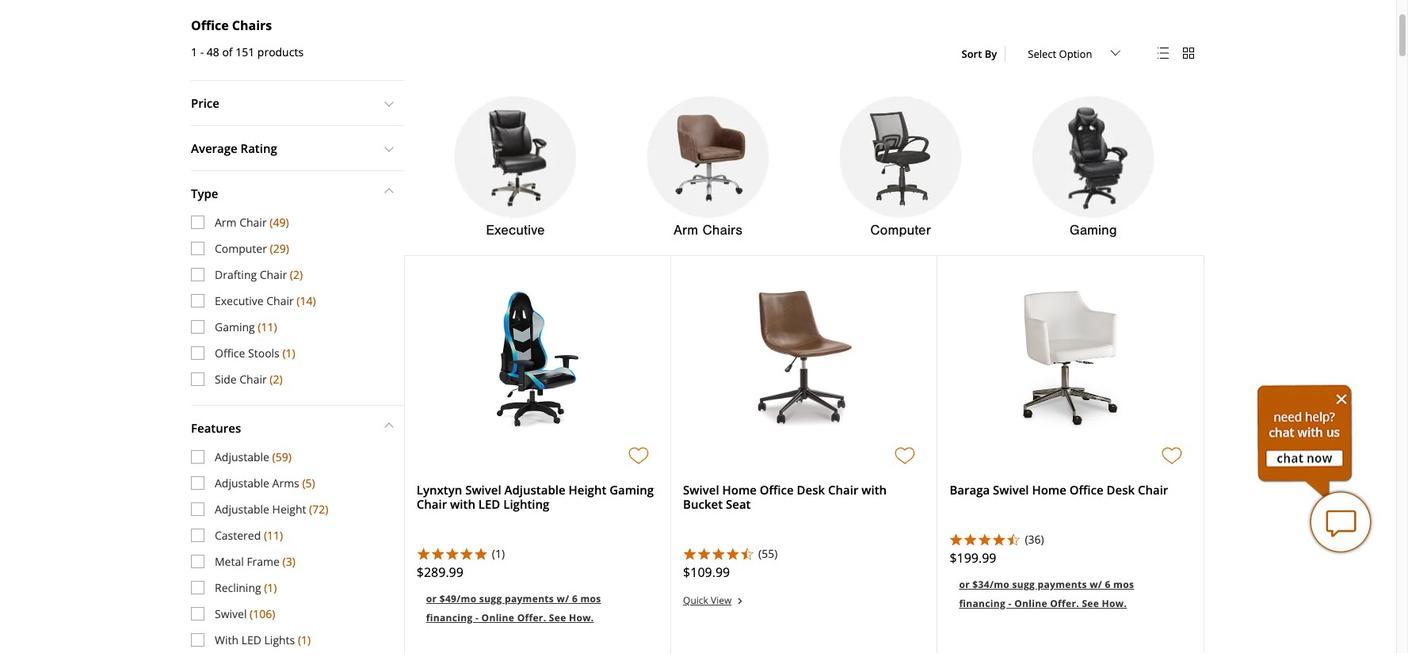 Task type: locate. For each thing, give the bounding box(es) containing it.
office
[[191, 17, 229, 34], [215, 345, 245, 360], [760, 482, 794, 498], [1070, 482, 1104, 498]]

option
[[1059, 47, 1092, 61]]

or left $49/mo
[[426, 592, 437, 605]]

0 vertical spatial height
[[569, 482, 607, 498]]

how.
[[1102, 597, 1127, 610], [569, 611, 594, 624]]

0 horizontal spatial height
[[272, 502, 306, 517]]

1 horizontal spatial desk
[[1107, 482, 1135, 498]]

0 horizontal spatial gaming
[[215, 319, 255, 334]]

home inside swivel home office desk chair with bucket seat
[[722, 482, 757, 498]]

1 horizontal spatial see
[[1082, 597, 1099, 610]]

0 vertical spatial w/
[[1090, 578, 1103, 591]]

0 vertical spatial 6
[[1105, 578, 1111, 591]]

0 vertical spatial mos
[[1114, 578, 1134, 591]]

swivel right lynxtyn
[[465, 482, 501, 498]]

1 horizontal spatial w/
[[1090, 578, 1103, 591]]

0 vertical spatial how.
[[1102, 597, 1127, 610]]

or
[[959, 578, 970, 591], [426, 592, 437, 605]]

or inside or $49/mo sugg payments w/ 6 mos financing - online offer. see how.
[[426, 592, 437, 605]]

average rating
[[191, 140, 277, 156]]

0 horizontal spatial mos
[[581, 592, 601, 605]]

payments for $199.99
[[1038, 578, 1087, 591]]

side chair (2)
[[215, 372, 283, 387]]

adjustable for adjustable height (72)
[[215, 502, 269, 517]]

or for $289.99
[[426, 592, 437, 605]]

swivel inside swivel home office desk chair with bucket seat
[[683, 482, 719, 498]]

0 vertical spatial sugg
[[1013, 578, 1035, 591]]

1 vertical spatial or
[[426, 592, 437, 605]]

lynxtyn
[[417, 482, 462, 498]]

mos down (1) link
[[581, 592, 601, 605]]

products
[[257, 44, 304, 59]]

offer. down (36) link
[[1050, 597, 1080, 610]]

$199.99
[[950, 549, 997, 567]]

chair down the office stools (1)
[[240, 372, 267, 387]]

online inside or $49/mo sugg payments w/ 6 mos financing - online offer. see how.
[[482, 611, 515, 624]]

1 horizontal spatial -
[[476, 611, 479, 624]]

payments inside the or $34/mo sugg payments w/ 6 mos financing - online offer. see how.
[[1038, 578, 1087, 591]]

adjustable up adjustable arms (5)
[[215, 449, 269, 464]]

see down (1) link
[[549, 611, 566, 624]]

(29)
[[270, 241, 289, 256]]

1 vertical spatial payments
[[505, 592, 554, 605]]

chat bubble mobile view image
[[1309, 491, 1373, 554]]

2 horizontal spatial -
[[1009, 597, 1012, 610]]

1 horizontal spatial mos
[[1114, 578, 1134, 591]]

sugg right $49/mo
[[479, 592, 502, 605]]

w/ down (1) link
[[557, 592, 569, 605]]

0 horizontal spatial see
[[549, 611, 566, 624]]

offer.
[[1050, 597, 1080, 610], [517, 611, 546, 624]]

chair
[[240, 215, 267, 230], [260, 267, 287, 282], [267, 293, 294, 308], [240, 372, 267, 387], [828, 482, 859, 498], [1138, 482, 1169, 498], [417, 496, 447, 512]]

desk
[[797, 482, 825, 498], [1107, 482, 1135, 498]]

how. for $199.99
[[1102, 597, 1127, 610]]

w/ inside the or $34/mo sugg payments w/ 6 mos financing - online offer. see how.
[[1090, 578, 1103, 591]]

with inside lynxtyn swivel adjustable height gaming chair with led lighting
[[450, 496, 476, 512]]

(11) for castered (11)
[[264, 528, 283, 543]]

1 vertical spatial see
[[549, 611, 566, 624]]

6
[[1105, 578, 1111, 591], [572, 592, 578, 605]]

offer. for $199.99
[[1050, 597, 1080, 610]]

1 vertical spatial 6
[[572, 592, 578, 605]]

adjustable
[[215, 449, 269, 464], [215, 475, 269, 490], [505, 482, 566, 498], [215, 502, 269, 517]]

office inside swivel home office desk chair with bucket seat
[[760, 482, 794, 498]]

led right with
[[241, 632, 261, 647]]

mos
[[1114, 578, 1134, 591], [581, 592, 601, 605]]

0 horizontal spatial with
[[450, 496, 476, 512]]

online inside the or $34/mo sugg payments w/ 6 mos financing - online offer. see how.
[[1015, 597, 1048, 610]]

gaming down executive
[[215, 319, 255, 334]]

dialogue message for liveperson image
[[1258, 384, 1353, 499]]

how. down (36) link
[[1102, 597, 1127, 610]]

chair up (55) link
[[828, 482, 859, 498]]

side
[[215, 372, 237, 387]]

castered (11)
[[215, 528, 283, 543]]

0 horizontal spatial or
[[426, 592, 437, 605]]

swivel home office desk chair with bucket seat
[[683, 482, 887, 512]]

select
[[1028, 47, 1057, 61]]

mos inside the or $34/mo sugg payments w/ 6 mos financing - online offer. see how.
[[1114, 578, 1134, 591]]

adjustable up castered
[[215, 502, 269, 517]]

or inside the or $34/mo sugg payments w/ 6 mos financing - online offer. see how.
[[959, 578, 970, 591]]

- right 1
[[200, 44, 204, 59]]

led
[[479, 496, 500, 512], [241, 632, 261, 647]]

(11)
[[258, 319, 277, 334], [264, 528, 283, 543]]

w/ inside or $49/mo sugg payments w/ 6 mos financing - online offer. see how.
[[557, 592, 569, 605]]

chair inside swivel home office desk chair with bucket seat
[[828, 482, 859, 498]]

sugg inside or $49/mo sugg payments w/ 6 mos financing - online offer. see how.
[[479, 592, 502, 605]]

1 horizontal spatial height
[[569, 482, 607, 498]]

1 horizontal spatial gaming
[[610, 482, 654, 498]]

1 vertical spatial height
[[272, 502, 306, 517]]

swivel (106)
[[215, 606, 275, 621]]

gaming
[[215, 319, 255, 334], [610, 482, 654, 498]]

adjustable arms (5)
[[215, 475, 315, 490]]

w/
[[1090, 578, 1103, 591], [557, 592, 569, 605]]

gaming (11)
[[215, 319, 277, 334]]

0 horizontal spatial financing
[[426, 611, 473, 624]]

0 horizontal spatial offer.
[[517, 611, 546, 624]]

chair up 5.0 image
[[417, 496, 447, 512]]

height down arms
[[272, 502, 306, 517]]

baraga
[[950, 482, 990, 498]]

see inside the or $34/mo sugg payments w/ 6 mos financing - online offer. see how.
[[1082, 597, 1099, 610]]

average
[[191, 140, 238, 156]]

0 vertical spatial offer.
[[1050, 597, 1080, 610]]

select option
[[1028, 47, 1092, 61]]

swivel left seat
[[683, 482, 719, 498]]

1 horizontal spatial (2)
[[290, 267, 303, 282]]

offer. inside the or $34/mo sugg payments w/ 6 mos financing - online offer. see how.
[[1050, 597, 1080, 610]]

(2) down the stools
[[270, 372, 283, 387]]

0 vertical spatial gaming
[[215, 319, 255, 334]]

gaming inside lynxtyn swivel adjustable height gaming chair with led lighting
[[610, 482, 654, 498]]

1 vertical spatial -
[[1009, 597, 1012, 610]]

financing down $49/mo
[[426, 611, 473, 624]]

or $34/mo sugg payments w/ 6 mos financing - online offer. see how. button
[[950, 564, 1192, 621]]

computer
[[215, 241, 267, 256]]

baraga swivel home office desk chair link
[[950, 482, 1169, 498]]

or $34/mo sugg payments w/ 6 mos financing - online offer. see how.
[[959, 578, 1134, 610]]

arms
[[272, 475, 299, 490]]

mos for $199.99
[[1114, 578, 1134, 591]]

0 vertical spatial led
[[479, 496, 500, 512]]

see down (36) link
[[1082, 597, 1099, 610]]

$289.99
[[417, 563, 464, 581]]

financing inside or $49/mo sugg payments w/ 6 mos financing - online offer. see how.
[[426, 611, 473, 624]]

1 horizontal spatial offer.
[[1050, 597, 1080, 610]]

- inside or $49/mo sugg payments w/ 6 mos financing - online offer. see how.
[[476, 611, 479, 624]]

stools
[[248, 345, 280, 360]]

height
[[569, 482, 607, 498], [272, 502, 306, 517]]

payments inside or $49/mo sugg payments w/ 6 mos financing - online offer. see how.
[[505, 592, 554, 605]]

rating
[[241, 140, 277, 156]]

0 vertical spatial payments
[[1038, 578, 1087, 591]]

(2) up (14)
[[290, 267, 303, 282]]

1 vertical spatial how.
[[569, 611, 594, 624]]

home up the (36)
[[1032, 482, 1067, 498]]

0 vertical spatial financing
[[959, 597, 1006, 610]]

1 vertical spatial sugg
[[479, 592, 502, 605]]

1 - 48 of 151 products region
[[191, 39, 304, 65]]

0 vertical spatial -
[[200, 44, 204, 59]]

how. down (1) link
[[569, 611, 594, 624]]

1 vertical spatial financing
[[426, 611, 473, 624]]

payments down the (36)
[[1038, 578, 1087, 591]]

sugg right $34/mo
[[1013, 578, 1035, 591]]

0 horizontal spatial (2)
[[270, 372, 283, 387]]

0 horizontal spatial w/
[[557, 592, 569, 605]]

online for $199.99
[[1015, 597, 1048, 610]]

0 horizontal spatial payments
[[505, 592, 554, 605]]

arm
[[215, 215, 237, 230]]

- down $49/mo
[[476, 611, 479, 624]]

0 horizontal spatial sugg
[[479, 592, 502, 605]]

home up 4.5 image on the bottom
[[722, 482, 757, 498]]

1 vertical spatial gaming
[[610, 482, 654, 498]]

1 horizontal spatial led
[[479, 496, 500, 512]]

chairs
[[232, 17, 272, 34]]

151
[[236, 44, 255, 59]]

payments
[[1038, 578, 1087, 591], [505, 592, 554, 605]]

see inside or $49/mo sugg payments w/ 6 mos financing - online offer. see how.
[[549, 611, 566, 624]]

reclining (1)
[[215, 580, 277, 595]]

financing inside the or $34/mo sugg payments w/ 6 mos financing - online offer. see how.
[[959, 597, 1006, 610]]

0 horizontal spatial how.
[[569, 611, 594, 624]]

sugg inside the or $34/mo sugg payments w/ 6 mos financing - online offer. see how.
[[1013, 578, 1035, 591]]

(1) down the frame
[[264, 580, 277, 595]]

adjustable (59)
[[215, 449, 292, 464]]

adjustable for adjustable (59)
[[215, 449, 269, 464]]

(5)
[[302, 475, 315, 490]]

led left lighting
[[479, 496, 500, 512]]

how. inside the or $34/mo sugg payments w/ 6 mos financing - online offer. see how.
[[1102, 597, 1127, 610]]

1 horizontal spatial home
[[1032, 482, 1067, 498]]

financing down $34/mo
[[959, 597, 1006, 610]]

6 inside the or $34/mo sugg payments w/ 6 mos financing - online offer. see how.
[[1105, 578, 1111, 591]]

with up (55) link
[[862, 482, 887, 498]]

6 down (36) link
[[1105, 578, 1111, 591]]

with
[[215, 632, 239, 647]]

height right lighting
[[569, 482, 607, 498]]

1 vertical spatial (11)
[[264, 528, 283, 543]]

online down the (36)
[[1015, 597, 1048, 610]]

online
[[1015, 597, 1048, 610], [482, 611, 515, 624]]

1 horizontal spatial sugg
[[1013, 578, 1035, 591]]

6 inside or $49/mo sugg payments w/ 6 mos financing - online offer. see how.
[[572, 592, 578, 605]]

gaming left bucket
[[610, 482, 654, 498]]

- inside 'region'
[[200, 44, 204, 59]]

(11) down the adjustable height (72)
[[264, 528, 283, 543]]

1 desk from the left
[[797, 482, 825, 498]]

lighting
[[504, 496, 550, 512]]

of
[[222, 44, 233, 59]]

0 horizontal spatial online
[[482, 611, 515, 624]]

0 horizontal spatial led
[[241, 632, 261, 647]]

6 for $199.99
[[1105, 578, 1111, 591]]

mos down (36) link
[[1114, 578, 1134, 591]]

chair down (29)
[[260, 267, 287, 282]]

6 down (1) link
[[572, 592, 578, 605]]

- inside the or $34/mo sugg payments w/ 6 mos financing - online offer. see how.
[[1009, 597, 1012, 610]]

frame
[[247, 554, 280, 569]]

-
[[200, 44, 204, 59], [1009, 597, 1012, 610], [476, 611, 479, 624]]

sugg
[[1013, 578, 1035, 591], [479, 592, 502, 605]]

quick view
[[683, 593, 732, 607]]

0 horizontal spatial 6
[[572, 592, 578, 605]]

1 horizontal spatial payments
[[1038, 578, 1087, 591]]

online down 5.0 image
[[482, 611, 515, 624]]

with up 5.0 image
[[450, 496, 476, 512]]

0 vertical spatial (2)
[[290, 267, 303, 282]]

1 horizontal spatial financing
[[959, 597, 1006, 610]]

0 vertical spatial (11)
[[258, 319, 277, 334]]

0 horizontal spatial desk
[[797, 482, 825, 498]]

offer. inside or $49/mo sugg payments w/ 6 mos financing - online offer. see how.
[[517, 611, 546, 624]]

(49)
[[270, 215, 289, 230]]

office right seat
[[760, 482, 794, 498]]

0 horizontal spatial home
[[722, 482, 757, 498]]

1 vertical spatial online
[[482, 611, 515, 624]]

(2) for side chair (2)
[[270, 372, 283, 387]]

or left $34/mo
[[959, 578, 970, 591]]

how. inside or $49/mo sugg payments w/ 6 mos financing - online offer. see how.
[[569, 611, 594, 624]]

0 vertical spatial online
[[1015, 597, 1048, 610]]

office chair program home office desk chair, , large image
[[754, 289, 855, 431]]

office chairs
[[191, 17, 272, 34]]

or $49/mo sugg payments w/ 6 mos financing - online offer. see how. button
[[417, 578, 659, 635]]

0 horizontal spatial -
[[200, 44, 204, 59]]

1 horizontal spatial or
[[959, 578, 970, 591]]

1 home from the left
[[722, 482, 757, 498]]

(72)
[[309, 502, 328, 517]]

w/ down (36) link
[[1090, 578, 1103, 591]]

0 vertical spatial or
[[959, 578, 970, 591]]

drafting chair (2)
[[215, 267, 303, 282]]

desk up (36) link
[[1107, 482, 1135, 498]]

1 horizontal spatial online
[[1015, 597, 1048, 610]]

computer (29)
[[215, 241, 289, 256]]

1 horizontal spatial with
[[862, 482, 887, 498]]

how. for $289.99
[[569, 611, 594, 624]]

with
[[862, 482, 887, 498], [450, 496, 476, 512]]

(1)
[[282, 345, 295, 360], [492, 546, 505, 561], [264, 580, 277, 595], [298, 632, 311, 647]]

adjustable down adjustable (59)
[[215, 475, 269, 490]]

- down $34/mo
[[1009, 597, 1012, 610]]

offer. down (1) link
[[517, 611, 546, 624]]

4.5 image
[[683, 547, 755, 559]]

baraga home office desk chair, , large image
[[1018, 289, 1124, 431]]

(11) down the executive chair (14)
[[258, 319, 277, 334]]

desk up (55) link
[[797, 482, 825, 498]]

1 horizontal spatial how.
[[1102, 597, 1127, 610]]

0 vertical spatial see
[[1082, 597, 1099, 610]]

2 vertical spatial -
[[476, 611, 479, 624]]

1 vertical spatial offer.
[[517, 611, 546, 624]]

1 vertical spatial mos
[[581, 592, 601, 605]]

(2)
[[290, 267, 303, 282], [270, 372, 283, 387]]

adjustable height (72)
[[215, 502, 328, 517]]

mos inside or $49/mo sugg payments w/ 6 mos financing - online offer. see how.
[[581, 592, 601, 605]]

1 horizontal spatial 6
[[1105, 578, 1111, 591]]

payments down (1) link
[[505, 592, 554, 605]]

1 vertical spatial w/
[[557, 592, 569, 605]]

financing
[[959, 597, 1006, 610], [426, 611, 473, 624]]

features
[[191, 420, 241, 436]]

adjustable up (1) link
[[505, 482, 566, 498]]

(59)
[[272, 449, 292, 464]]

sugg for $199.99
[[1013, 578, 1035, 591]]

view
[[711, 593, 732, 607]]

1 vertical spatial (2)
[[270, 372, 283, 387]]



Task type: vqa. For each thing, say whether or not it's contained in the screenshot.


Task type: describe. For each thing, give the bounding box(es) containing it.
executive
[[215, 293, 264, 308]]

offer. for $289.99
[[517, 611, 546, 624]]

drafting
[[215, 267, 257, 282]]

or $49/mo sugg payments w/ 6 mos financing - online offer. see how.
[[426, 592, 601, 624]]

by
[[985, 47, 997, 61]]

1
[[191, 44, 197, 59]]

w/ for $199.99
[[1090, 578, 1103, 591]]

adjustable for adjustable arms (5)
[[215, 475, 269, 490]]

online for $289.99
[[482, 611, 515, 624]]

mos for $289.99
[[581, 592, 601, 605]]

price
[[191, 95, 220, 111]]

4.6 image
[[950, 532, 1021, 545]]

financing for $199.99
[[959, 597, 1006, 610]]

see for $289.99
[[549, 611, 566, 624]]

adjustable inside lynxtyn swivel adjustable height gaming chair with led lighting
[[505, 482, 566, 498]]

1 - 48 of 151 products
[[191, 44, 304, 59]]

quick
[[683, 593, 708, 607]]

castered
[[215, 528, 261, 543]]

financing for $289.99
[[426, 611, 473, 624]]

$34/mo
[[973, 578, 1010, 591]]

(55) link
[[759, 546, 925, 563]]

grid view icon image
[[1183, 48, 1194, 59]]

metal frame (3)
[[215, 554, 296, 569]]

lights
[[264, 632, 295, 647]]

(1) right lights
[[298, 632, 311, 647]]

swivel inside lynxtyn swivel adjustable height gaming chair with led lighting
[[465, 482, 501, 498]]

(36)
[[1025, 532, 1044, 547]]

(3)
[[283, 554, 296, 569]]

height inside lynxtyn swivel adjustable height gaming chair with led lighting
[[569, 482, 607, 498]]

lynxtyn swivel adjustable height gaming chair with led lighting link
[[417, 482, 654, 512]]

baraga swivel home office desk chair
[[950, 482, 1169, 498]]

48
[[207, 44, 219, 59]]

(1) right the stools
[[282, 345, 295, 360]]

(14)
[[297, 293, 316, 308]]

1 vertical spatial led
[[241, 632, 261, 647]]

w/ for $289.99
[[557, 592, 569, 605]]

list view icon image
[[1158, 48, 1169, 59]]

quick view link
[[683, 593, 745, 607]]

swivel right baraga
[[993, 482, 1029, 498]]

2 home from the left
[[1032, 482, 1067, 498]]

chair left (49)
[[240, 215, 267, 230]]

with inside swivel home office desk chair with bucket seat
[[862, 482, 887, 498]]

home office chairs image
[[404, 80, 1205, 255]]

- for $199.99
[[1009, 597, 1012, 610]]

(36) link
[[1025, 532, 1192, 548]]

chair up (36) link
[[1138, 482, 1169, 498]]

swivel up with
[[215, 606, 247, 621]]

(1) right 5.0 image
[[492, 546, 505, 561]]

5.0 image
[[417, 547, 488, 559]]

(11) for gaming (11)
[[258, 319, 277, 334]]

see for $199.99
[[1082, 597, 1099, 610]]

- for $289.99
[[476, 611, 479, 624]]

metal
[[215, 554, 244, 569]]

office up side
[[215, 345, 245, 360]]

office up 48
[[191, 17, 229, 34]]

office stools (1)
[[215, 345, 295, 360]]

executive chair (14)
[[215, 293, 316, 308]]

(2) for drafting chair (2)
[[290, 267, 303, 282]]

(1) link
[[492, 546, 659, 563]]

$49/mo
[[440, 592, 477, 605]]

type
[[191, 185, 218, 201]]

bucket
[[683, 496, 723, 512]]

chair left (14)
[[267, 293, 294, 308]]

with led lights (1)
[[215, 632, 311, 647]]

or for $199.99
[[959, 578, 970, 591]]

seat
[[726, 496, 751, 512]]

reclining
[[215, 580, 261, 595]]

chair inside lynxtyn swivel adjustable height gaming chair with led lighting
[[417, 496, 447, 512]]

$109.99
[[683, 563, 730, 581]]

(55)
[[759, 546, 778, 561]]

sort
[[962, 47, 982, 61]]

led inside lynxtyn swivel adjustable height gaming chair with led lighting
[[479, 496, 500, 512]]

sugg for $289.99
[[479, 592, 502, 605]]

(106)
[[250, 606, 275, 621]]

6 for $289.99
[[572, 592, 578, 605]]

lynxtyn home office desk chair, , large image
[[493, 289, 582, 431]]

desk inside swivel home office desk chair with bucket seat
[[797, 482, 825, 498]]

payments for $289.99
[[505, 592, 554, 605]]

swivel home office desk chair with bucket seat link
[[683, 482, 887, 512]]

2 desk from the left
[[1107, 482, 1135, 498]]

lynxtyn swivel adjustable height gaming chair with led lighting
[[417, 482, 654, 512]]

office up (36) link
[[1070, 482, 1104, 498]]

sort by
[[962, 47, 997, 61]]

arm chair (49)
[[215, 215, 289, 230]]



